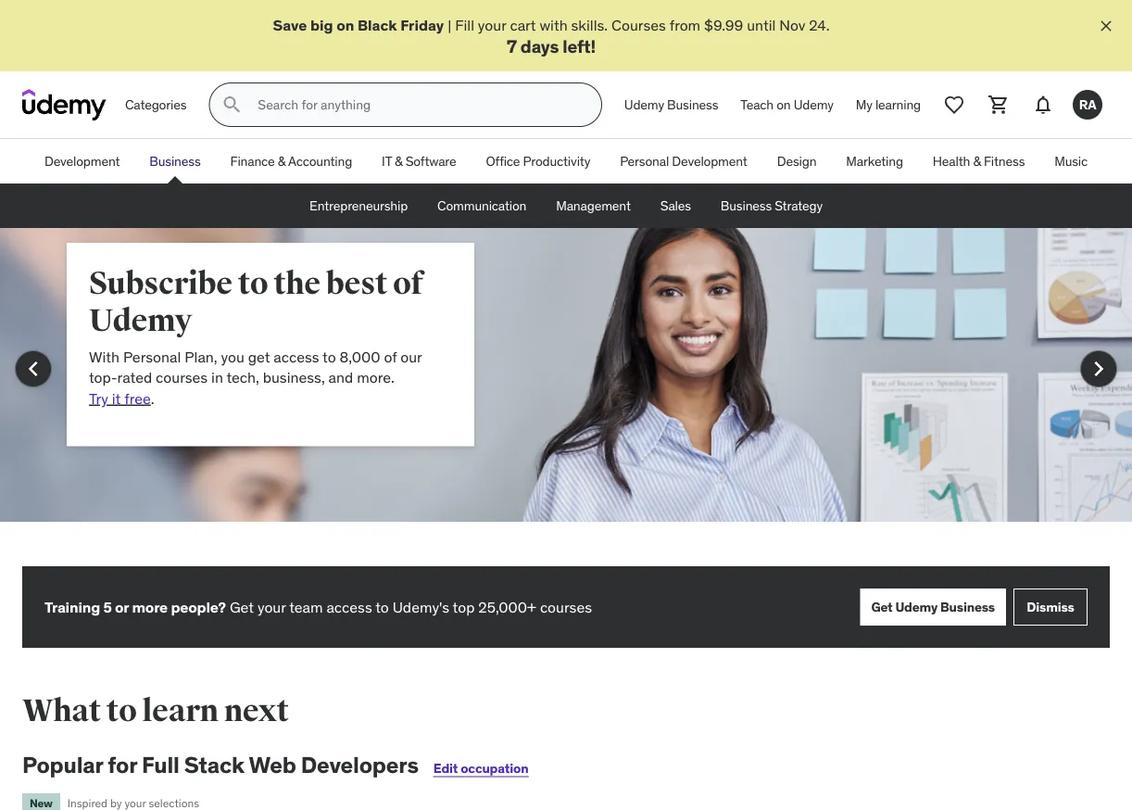 Task type: locate. For each thing, give the bounding box(es) containing it.
learn
[[142, 692, 219, 730]]

what
[[22, 692, 101, 730]]

1 horizontal spatial access
[[327, 597, 372, 616]]

&
[[278, 153, 286, 170], [395, 153, 403, 170], [974, 153, 982, 170]]

to
[[238, 264, 268, 303], [323, 347, 336, 366], [376, 597, 389, 616], [106, 692, 137, 730]]

developers
[[301, 751, 419, 779]]

teach on udemy
[[741, 96, 834, 113]]

music link
[[1040, 139, 1103, 184]]

personal up sales
[[620, 153, 669, 170]]

udemy inside 'link'
[[896, 598, 938, 615]]

fill
[[455, 15, 475, 34]]

dismiss
[[1027, 598, 1075, 615]]

personal inside subscribe to the best of udemy with personal plan, you get access to 8,000 of our top-rated courses in tech, business, and more. try it free .
[[123, 347, 181, 366]]

get udemy business link
[[861, 589, 1007, 626]]

and
[[329, 368, 353, 387]]

1 horizontal spatial development
[[672, 153, 748, 170]]

business inside 'link'
[[941, 598, 996, 615]]

of right the best at the top left of the page
[[393, 264, 423, 303]]

design
[[777, 153, 817, 170]]

from
[[670, 15, 701, 34]]

on
[[337, 15, 354, 34], [777, 96, 791, 113]]

business link
[[135, 139, 216, 184]]

0 horizontal spatial access
[[274, 347, 319, 366]]

udemy business
[[625, 96, 719, 113]]

1 horizontal spatial get
[[872, 598, 893, 615]]

3 & from the left
[[974, 153, 982, 170]]

business left dismiss
[[941, 598, 996, 615]]

development down the udemy image
[[44, 153, 120, 170]]

of
[[393, 264, 423, 303], [384, 347, 397, 366]]

communication
[[438, 197, 527, 214]]

strategy
[[775, 197, 823, 214]]

access up business,
[[274, 347, 319, 366]]

try it free link
[[89, 389, 151, 408]]

office productivity link
[[471, 139, 605, 184]]

health & fitness
[[933, 153, 1026, 170]]

business strategy link
[[706, 184, 838, 228]]

1 horizontal spatial personal
[[620, 153, 669, 170]]

udemy's
[[393, 597, 450, 616]]

1 horizontal spatial on
[[777, 96, 791, 113]]

teach
[[741, 96, 774, 113]]

courses right 25,000+
[[540, 597, 592, 616]]

2 development from the left
[[672, 153, 748, 170]]

courses down plan,
[[156, 368, 208, 387]]

& right finance
[[278, 153, 286, 170]]

get
[[230, 597, 254, 616], [872, 598, 893, 615]]

training 5 or more people? get your team access to udemy's top 25,000+ courses
[[44, 597, 592, 616]]

sales
[[661, 197, 691, 214]]

to left udemy's
[[376, 597, 389, 616]]

1 vertical spatial access
[[327, 597, 372, 616]]

0 vertical spatial on
[[337, 15, 354, 34]]

with
[[89, 347, 120, 366]]

udemy
[[625, 96, 665, 113], [794, 96, 834, 113], [89, 301, 192, 340], [896, 598, 938, 615]]

1 vertical spatial of
[[384, 347, 397, 366]]

nov
[[780, 15, 806, 34]]

0 horizontal spatial on
[[337, 15, 354, 34]]

0 vertical spatial courses
[[156, 368, 208, 387]]

entrepreneurship
[[310, 197, 408, 214]]

ra link
[[1066, 83, 1111, 127]]

get udemy business
[[872, 598, 996, 615]]

business down categories dropdown button
[[150, 153, 201, 170]]

1 horizontal spatial &
[[395, 153, 403, 170]]

|
[[448, 15, 452, 34]]

1 vertical spatial personal
[[123, 347, 181, 366]]

your right fill
[[478, 15, 507, 34]]

productivity
[[523, 153, 591, 170]]

friday
[[401, 15, 444, 34]]

your inside save big on black friday | fill your cart with skills. courses from $9.99 until nov 24. 7 days left!
[[478, 15, 507, 34]]

stack
[[184, 751, 245, 779]]

edit
[[434, 760, 458, 776]]

plan,
[[185, 347, 218, 366]]

free
[[124, 389, 151, 408]]

close image
[[1098, 17, 1116, 35]]

0 horizontal spatial courses
[[156, 368, 208, 387]]

access inside subscribe to the best of udemy with personal plan, you get access to 8,000 of our top-rated courses in tech, business, and more. try it free .
[[274, 347, 319, 366]]

1 vertical spatial your
[[258, 597, 286, 616]]

categories button
[[114, 83, 198, 127]]

what to learn next
[[22, 692, 289, 730]]

get inside 'link'
[[872, 598, 893, 615]]

0 horizontal spatial personal
[[123, 347, 181, 366]]

dismiss button
[[1014, 589, 1088, 626]]

& right health
[[974, 153, 982, 170]]

0 vertical spatial access
[[274, 347, 319, 366]]

business up personal development
[[668, 96, 719, 113]]

7
[[507, 35, 517, 57]]

personal
[[620, 153, 669, 170], [123, 347, 181, 366]]

0 horizontal spatial &
[[278, 153, 286, 170]]

2 & from the left
[[395, 153, 403, 170]]

& inside 'health & fitness' link
[[974, 153, 982, 170]]

& inside it & software link
[[395, 153, 403, 170]]

0 vertical spatial of
[[393, 264, 423, 303]]

your
[[478, 15, 507, 34], [258, 597, 286, 616]]

music
[[1055, 153, 1088, 170]]

access right team
[[327, 597, 372, 616]]

1 horizontal spatial your
[[478, 15, 507, 34]]

fitness
[[984, 153, 1026, 170]]

more.
[[357, 368, 395, 387]]

1 vertical spatial courses
[[540, 597, 592, 616]]

your left team
[[258, 597, 286, 616]]

shopping cart with 0 items image
[[988, 94, 1010, 116]]

teach on udemy link
[[730, 83, 845, 127]]

personal up rated
[[123, 347, 181, 366]]

0 horizontal spatial get
[[230, 597, 254, 616]]

save
[[273, 15, 307, 34]]

0 vertical spatial personal
[[620, 153, 669, 170]]

left!
[[563, 35, 596, 57]]

5
[[103, 597, 112, 616]]

to left "the"
[[238, 264, 268, 303]]

24.
[[809, 15, 830, 34]]

1 horizontal spatial courses
[[540, 597, 592, 616]]

notifications image
[[1033, 94, 1055, 116]]

development up sales
[[672, 153, 748, 170]]

on right the teach
[[777, 96, 791, 113]]

2 horizontal spatial &
[[974, 153, 982, 170]]

of left our
[[384, 347, 397, 366]]

communication link
[[423, 184, 542, 228]]

courses inside subscribe to the best of udemy with personal plan, you get access to 8,000 of our top-rated courses in tech, business, and more. try it free .
[[156, 368, 208, 387]]

1 & from the left
[[278, 153, 286, 170]]

development
[[44, 153, 120, 170], [672, 153, 748, 170]]

top
[[453, 597, 475, 616]]

0 horizontal spatial development
[[44, 153, 120, 170]]

& inside finance & accounting link
[[278, 153, 286, 170]]

wishlist image
[[944, 94, 966, 116]]

get
[[248, 347, 270, 366]]

accounting
[[288, 153, 352, 170]]

& right the it
[[395, 153, 403, 170]]

0 vertical spatial your
[[478, 15, 507, 34]]

on right big
[[337, 15, 354, 34]]

Search for anything text field
[[254, 89, 579, 121]]



Task type: vqa. For each thing, say whether or not it's contained in the screenshot.
the bottommost Incomplete icon
no



Task type: describe. For each thing, give the bounding box(es) containing it.
you
[[221, 347, 245, 366]]

try
[[89, 389, 108, 408]]

udemy image
[[22, 89, 107, 121]]

next
[[224, 692, 289, 730]]

tech,
[[227, 368, 259, 387]]

web
[[249, 751, 296, 779]]

skills.
[[572, 15, 608, 34]]

to up and
[[323, 347, 336, 366]]

big
[[310, 15, 333, 34]]

personal development
[[620, 153, 748, 170]]

.
[[151, 389, 154, 408]]

finance
[[230, 153, 275, 170]]

it & software
[[382, 153, 457, 170]]

top-
[[89, 368, 117, 387]]

health & fitness link
[[919, 139, 1040, 184]]

next image
[[1085, 354, 1114, 384]]

& for fitness
[[974, 153, 982, 170]]

in
[[211, 368, 223, 387]]

& for accounting
[[278, 153, 286, 170]]

days
[[521, 35, 559, 57]]

save big on black friday | fill your cart with skills. courses from $9.99 until nov 24. 7 days left!
[[273, 15, 830, 57]]

best
[[326, 264, 388, 303]]

0 horizontal spatial your
[[258, 597, 286, 616]]

with
[[540, 15, 568, 34]]

more
[[132, 597, 168, 616]]

marketing
[[847, 153, 904, 170]]

on inside save big on black friday | fill your cart with skills. courses from $9.99 until nov 24. 7 days left!
[[337, 15, 354, 34]]

or
[[115, 597, 129, 616]]

edit occupation
[[434, 760, 529, 776]]

office
[[486, 153, 520, 170]]

popular
[[22, 751, 103, 779]]

udemy business link
[[614, 83, 730, 127]]

business strategy
[[721, 197, 823, 214]]

1 vertical spatial on
[[777, 96, 791, 113]]

entrepreneurship link
[[295, 184, 423, 228]]

design link
[[763, 139, 832, 184]]

cart
[[510, 15, 536, 34]]

for
[[108, 751, 137, 779]]

management link
[[542, 184, 646, 228]]

personal development link
[[605, 139, 763, 184]]

finance & accounting
[[230, 153, 352, 170]]

until
[[747, 15, 776, 34]]

full
[[142, 751, 180, 779]]

25,000+
[[479, 597, 537, 616]]

management
[[556, 197, 631, 214]]

office productivity
[[486, 153, 591, 170]]

black
[[358, 15, 397, 34]]

$9.99
[[705, 15, 744, 34]]

sales link
[[646, 184, 706, 228]]

development link
[[30, 139, 135, 184]]

our
[[401, 347, 422, 366]]

finance & accounting link
[[216, 139, 367, 184]]

8,000
[[340, 347, 381, 366]]

subscribe
[[89, 264, 232, 303]]

it
[[382, 153, 392, 170]]

rated
[[117, 368, 152, 387]]

submit search image
[[221, 94, 243, 116]]

carousel element
[[0, 184, 1133, 566]]

software
[[406, 153, 457, 170]]

edit occupation button
[[434, 760, 529, 776]]

business left strategy
[[721, 197, 772, 214]]

my learning link
[[845, 83, 933, 127]]

training
[[44, 597, 100, 616]]

my learning
[[856, 96, 921, 113]]

team
[[289, 597, 323, 616]]

the
[[274, 264, 321, 303]]

1 development from the left
[[44, 153, 120, 170]]

previous image
[[19, 354, 48, 384]]

my
[[856, 96, 873, 113]]

& for software
[[395, 153, 403, 170]]

popular for full stack web developers
[[22, 751, 419, 779]]

business,
[[263, 368, 325, 387]]

to up for
[[106, 692, 137, 730]]

marketing link
[[832, 139, 919, 184]]

categories
[[125, 96, 187, 113]]

learning
[[876, 96, 921, 113]]

people?
[[171, 597, 226, 616]]

courses
[[612, 15, 666, 34]]

ra
[[1080, 96, 1097, 113]]

it & software link
[[367, 139, 471, 184]]

it
[[112, 389, 121, 408]]

udemy inside subscribe to the best of udemy with personal plan, you get access to 8,000 of our top-rated courses in tech, business, and more. try it free .
[[89, 301, 192, 340]]



